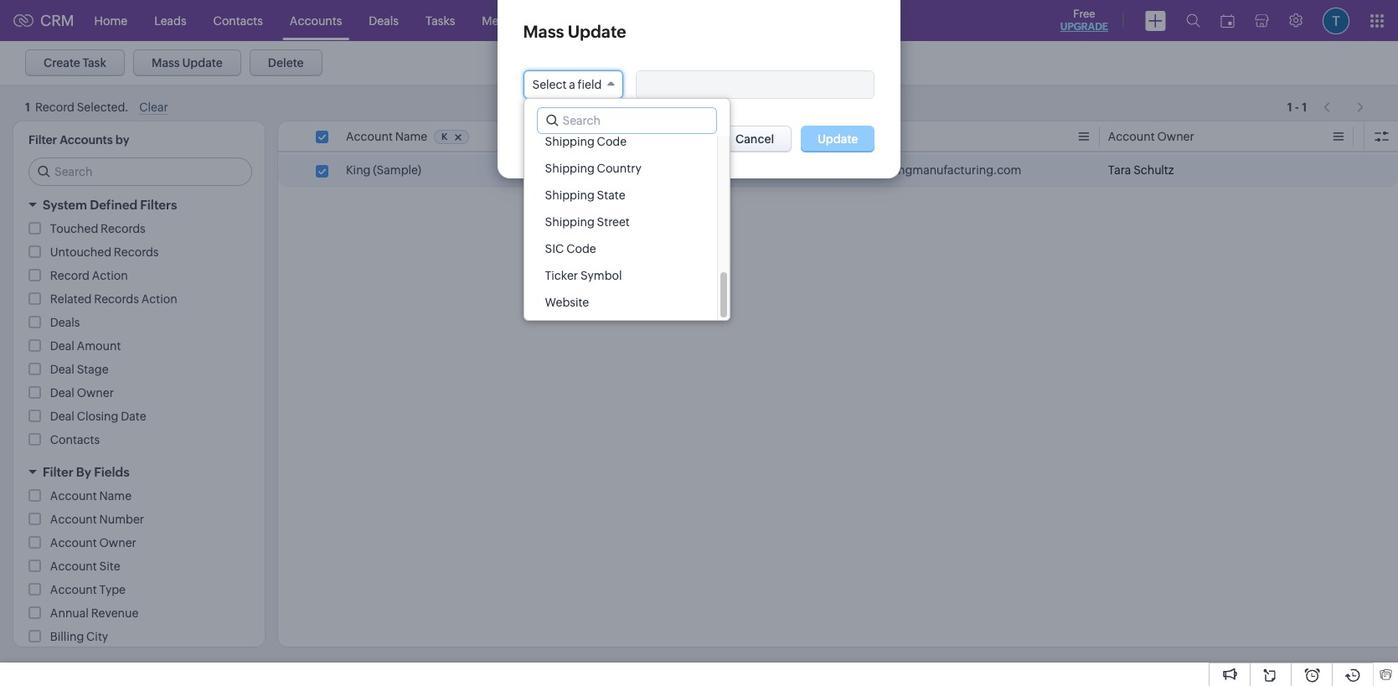 Task type: locate. For each thing, give the bounding box(es) containing it.
account owner up schultz
[[1109, 130, 1195, 143]]

0 horizontal spatial mass
[[152, 56, 180, 70]]

1 deal from the top
[[50, 339, 74, 353]]

1 horizontal spatial code
[[597, 135, 627, 148]]

type
[[99, 583, 126, 597]]

1 - 1
[[1288, 97, 1308, 110], [1288, 100, 1308, 114]]

2 - from the top
[[1296, 100, 1300, 114]]

1 vertical spatial account name
[[50, 489, 132, 503]]

update down 'leads'
[[182, 56, 223, 70]]

deal down deal owner
[[50, 410, 74, 423]]

contacts
[[213, 14, 263, 27], [50, 433, 100, 447]]

website down "ticker"
[[545, 296, 589, 309]]

filter for filter by fields
[[43, 465, 73, 479]]

1 vertical spatial owner
[[77, 386, 114, 400]]

shipping up sic code
[[545, 215, 595, 229]]

0 horizontal spatial code
[[567, 242, 596, 256]]

0 vertical spatial account owner
[[1109, 130, 1195, 143]]

action
[[92, 269, 128, 282], [141, 293, 177, 306]]

1 vertical spatial mass
[[152, 56, 180, 70]]

code up country
[[597, 135, 627, 148]]

0 vertical spatial action
[[92, 269, 128, 282]]

mass update down 'leads'
[[152, 56, 223, 70]]

0 vertical spatial account name
[[346, 130, 428, 143]]

mass up the select
[[523, 22, 564, 41]]

0 horizontal spatial website
[[545, 296, 589, 309]]

system defined filters
[[43, 198, 177, 212]]

1 vertical spatial filter
[[43, 465, 73, 479]]

update up field
[[568, 22, 627, 41]]

action up related records action
[[92, 269, 128, 282]]

deal left stage
[[50, 363, 74, 376]]

mass update
[[523, 22, 627, 41], [152, 56, 223, 70]]

0 horizontal spatial account owner
[[50, 536, 136, 550]]

street
[[597, 215, 630, 229]]

deal up deal stage
[[50, 339, 74, 353]]

555-
[[600, 163, 625, 177], [625, 163, 649, 177]]

filter inside dropdown button
[[43, 465, 73, 479]]

1 vertical spatial code
[[567, 242, 596, 256]]

filter down record
[[28, 133, 57, 147]]

1
[[1288, 97, 1293, 110], [1303, 97, 1308, 110], [1288, 100, 1293, 114], [1303, 100, 1308, 114], [25, 101, 30, 114]]

5555
[[649, 163, 677, 177]]

filter left by at the bottom left of page
[[43, 465, 73, 479]]

1 horizontal spatial accounts
[[290, 14, 342, 27]]

touched records
[[50, 222, 146, 236]]

records down touched records
[[114, 246, 159, 259]]

king (sample)
[[346, 163, 422, 177]]

search text field up the system defined filters dropdown button
[[29, 158, 251, 185]]

calls
[[560, 14, 586, 27]]

1 shipping from the top
[[545, 135, 595, 148]]

shipping up shipping street
[[545, 189, 595, 202]]

ticker
[[545, 269, 578, 282]]

0 vertical spatial records
[[101, 222, 146, 236]]

cancel
[[736, 132, 775, 146]]

mass inside button
[[152, 56, 180, 70]]

mass
[[523, 22, 564, 41], [152, 56, 180, 70]]

upgrade
[[1061, 21, 1109, 33]]

4 shipping from the top
[[545, 215, 595, 229]]

accounts
[[290, 14, 342, 27], [60, 133, 113, 147]]

account name
[[346, 130, 428, 143], [50, 489, 132, 503]]

filters
[[140, 198, 177, 212]]

1 horizontal spatial name
[[395, 130, 428, 143]]

3 deal from the top
[[50, 386, 74, 400]]

1 vertical spatial account owner
[[50, 536, 136, 550]]

0 vertical spatial code
[[597, 135, 627, 148]]

select a field
[[533, 78, 602, 91]]

records down defined
[[101, 222, 146, 236]]

2 vertical spatial records
[[94, 293, 139, 306]]

action down untouched records
[[141, 293, 177, 306]]

name
[[395, 130, 428, 143], [99, 489, 132, 503]]

code right sic
[[567, 242, 596, 256]]

1 vertical spatial update
[[182, 56, 223, 70]]

delete button
[[250, 49, 322, 76]]

1 vertical spatial search text field
[[29, 158, 251, 185]]

0 vertical spatial filter
[[28, 133, 57, 147]]

account name up king (sample)
[[346, 130, 428, 143]]

1 horizontal spatial mass
[[523, 22, 564, 41]]

0 horizontal spatial account name
[[50, 489, 132, 503]]

0 vertical spatial mass
[[523, 22, 564, 41]]

1 horizontal spatial contacts
[[213, 14, 263, 27]]

deals link
[[356, 0, 412, 41]]

0 horizontal spatial search text field
[[29, 158, 251, 185]]

shipping for shipping street
[[545, 215, 595, 229]]

by
[[76, 465, 91, 479]]

2 555- from the left
[[625, 163, 649, 177]]

shipping street
[[545, 215, 630, 229]]

mass down leads link
[[152, 56, 180, 70]]

king (sample) link
[[346, 162, 422, 179]]

0 horizontal spatial mass update
[[152, 56, 223, 70]]

1 vertical spatial records
[[114, 246, 159, 259]]

deal down deal stage
[[50, 386, 74, 400]]

1 horizontal spatial action
[[141, 293, 177, 306]]

accounts down 1 record selected. at left
[[60, 133, 113, 147]]

accounts up delete button
[[290, 14, 342, 27]]

4 deal from the top
[[50, 410, 74, 423]]

0 horizontal spatial contacts
[[50, 433, 100, 447]]

code
[[597, 135, 627, 148], [567, 242, 596, 256]]

code for sic code
[[567, 242, 596, 256]]

0 vertical spatial contacts
[[213, 14, 263, 27]]

mass update inside mass update button
[[152, 56, 223, 70]]

contacts up delete button
[[213, 14, 263, 27]]

related
[[50, 293, 92, 306]]

deal stage
[[50, 363, 109, 376]]

0 horizontal spatial update
[[182, 56, 223, 70]]

0 vertical spatial mass update
[[523, 22, 627, 41]]

Search text field
[[538, 108, 716, 133], [29, 158, 251, 185]]

tasks
[[426, 14, 455, 27]]

delete
[[268, 56, 304, 70]]

1 vertical spatial website
[[545, 296, 589, 309]]

task
[[83, 56, 106, 70]]

home
[[94, 14, 128, 27]]

deals down related
[[50, 316, 80, 329]]

website
[[854, 130, 899, 143], [545, 296, 589, 309]]

None text field
[[637, 71, 874, 98]]

update
[[568, 22, 627, 41], [182, 56, 223, 70]]

search text field up shipping code
[[538, 108, 716, 133]]

1 horizontal spatial website
[[854, 130, 899, 143]]

website up http://kingmanufacturing.com 'link'
[[854, 130, 899, 143]]

leads link
[[141, 0, 200, 41]]

name left k in the top left of the page
[[395, 130, 428, 143]]

shipping up shipping state
[[545, 162, 595, 175]]

owner
[[1158, 130, 1195, 143], [77, 386, 114, 400], [99, 536, 136, 550]]

account up annual
[[50, 583, 97, 597]]

1 horizontal spatial search text field
[[538, 108, 716, 133]]

list box
[[524, 128, 730, 320]]

3 shipping from the top
[[545, 189, 595, 202]]

shipping up "shipping country"
[[545, 135, 595, 148]]

filter by fields
[[43, 465, 130, 479]]

site
[[99, 560, 120, 573]]

deal amount
[[50, 339, 121, 353]]

deal for deal amount
[[50, 339, 74, 353]]

deals
[[369, 14, 399, 27], [50, 316, 80, 329]]

account owner down "account number"
[[50, 536, 136, 550]]

account
[[346, 130, 393, 143], [1109, 130, 1155, 143], [50, 489, 97, 503], [50, 513, 97, 526], [50, 536, 97, 550], [50, 560, 97, 573], [50, 583, 97, 597]]

1 horizontal spatial update
[[568, 22, 627, 41]]

1 vertical spatial deals
[[50, 316, 80, 329]]

city
[[86, 630, 108, 644]]

1 1 - 1 from the top
[[1288, 97, 1308, 110]]

mass update up select a field field
[[523, 22, 627, 41]]

records down record action
[[94, 293, 139, 306]]

record
[[35, 101, 74, 114]]

row group
[[278, 154, 1399, 187]]

navigation
[[1316, 91, 1374, 116], [1316, 95, 1374, 119]]

0 vertical spatial owner
[[1158, 130, 1195, 143]]

owner down number
[[99, 536, 136, 550]]

touched
[[50, 222, 98, 236]]

account site
[[50, 560, 120, 573]]

name down fields
[[99, 489, 132, 503]]

owner up closing
[[77, 386, 114, 400]]

1 horizontal spatial deals
[[369, 14, 399, 27]]

contacts down closing
[[50, 433, 100, 447]]

schultz
[[1134, 163, 1175, 177]]

shipping code
[[545, 135, 627, 148]]

deal
[[50, 339, 74, 353], [50, 363, 74, 376], [50, 386, 74, 400], [50, 410, 74, 423]]

1 555- from the left
[[600, 163, 625, 177]]

sic
[[545, 242, 564, 256]]

1 vertical spatial mass update
[[152, 56, 223, 70]]

account up tara schultz
[[1109, 130, 1155, 143]]

account name up "account number"
[[50, 489, 132, 503]]

2 shipping from the top
[[545, 162, 595, 175]]

1 vertical spatial name
[[99, 489, 132, 503]]

defined
[[90, 198, 137, 212]]

deal owner
[[50, 386, 114, 400]]

2 deal from the top
[[50, 363, 74, 376]]

account up account site
[[50, 536, 97, 550]]

deals left tasks
[[369, 14, 399, 27]]

owner up schultz
[[1158, 130, 1195, 143]]

deal for deal closing date
[[50, 410, 74, 423]]

sic code
[[545, 242, 596, 256]]

list box containing shipping code
[[524, 128, 730, 320]]

1 vertical spatial contacts
[[50, 433, 100, 447]]

meetings link
[[469, 0, 546, 41]]

0 horizontal spatial accounts
[[60, 133, 113, 147]]

calls link
[[546, 0, 600, 41]]



Task type: describe. For each thing, give the bounding box(es) containing it.
untouched records
[[50, 246, 159, 259]]

cancel button
[[718, 126, 792, 153]]

annual
[[50, 607, 89, 620]]

system
[[43, 198, 87, 212]]

shipping for shipping state
[[545, 189, 595, 202]]

contacts link
[[200, 0, 276, 41]]

annual revenue
[[50, 607, 139, 620]]

1 horizontal spatial mass update
[[523, 22, 627, 41]]

select
[[533, 78, 567, 91]]

0 vertical spatial update
[[568, 22, 627, 41]]

shipping for shipping code
[[545, 135, 595, 148]]

account number
[[50, 513, 144, 526]]

0 vertical spatial name
[[395, 130, 428, 143]]

reports
[[613, 14, 656, 27]]

records for untouched
[[114, 246, 159, 259]]

tara
[[1109, 163, 1132, 177]]

symbol
[[581, 269, 622, 282]]

2 vertical spatial owner
[[99, 536, 136, 550]]

shipping country
[[545, 162, 642, 175]]

row group containing king (sample)
[[278, 154, 1399, 187]]

stage
[[77, 363, 109, 376]]

records for related
[[94, 293, 139, 306]]

field
[[578, 78, 602, 91]]

accounts link
[[276, 0, 356, 41]]

meetings
[[482, 14, 533, 27]]

record
[[50, 269, 90, 282]]

account left number
[[50, 513, 97, 526]]

1 navigation from the top
[[1316, 91, 1374, 116]]

untouched
[[50, 246, 111, 259]]

a
[[569, 78, 576, 91]]

clear
[[139, 101, 168, 114]]

0 vertical spatial accounts
[[290, 14, 342, 27]]

deal for deal owner
[[50, 386, 74, 400]]

code for shipping code
[[597, 135, 627, 148]]

1 vertical spatial accounts
[[60, 133, 113, 147]]

0 vertical spatial deals
[[369, 14, 399, 27]]

filter for filter accounts by
[[28, 133, 57, 147]]

related records action
[[50, 293, 177, 306]]

reports link
[[600, 0, 669, 41]]

account up account type
[[50, 560, 97, 573]]

k
[[442, 132, 448, 142]]

1 record selected.
[[25, 101, 129, 114]]

date
[[121, 410, 146, 423]]

tara schultz
[[1109, 163, 1175, 177]]

0 vertical spatial website
[[854, 130, 899, 143]]

state
[[597, 189, 626, 202]]

http://kingmanufacturing.com
[[854, 163, 1022, 177]]

update inside mass update button
[[182, 56, 223, 70]]

records for touched
[[101, 222, 146, 236]]

fields
[[94, 465, 130, 479]]

record action
[[50, 269, 128, 282]]

create
[[44, 56, 80, 70]]

by
[[115, 133, 129, 147]]

create task
[[44, 56, 106, 70]]

1 - from the top
[[1296, 97, 1300, 110]]

0 horizontal spatial name
[[99, 489, 132, 503]]

free
[[1074, 8, 1096, 20]]

closing
[[77, 410, 119, 423]]

billing
[[50, 630, 84, 644]]

(sample)
[[373, 163, 422, 177]]

shipping state
[[545, 189, 626, 202]]

1 horizontal spatial account name
[[346, 130, 428, 143]]

account up "king"
[[346, 130, 393, 143]]

Select a field field
[[523, 70, 624, 99]]

leads
[[154, 14, 187, 27]]

phone
[[600, 130, 635, 143]]

555-555-5555
[[600, 163, 677, 177]]

ticker symbol
[[545, 269, 622, 282]]

crm link
[[13, 12, 74, 29]]

revenue
[[91, 607, 139, 620]]

filter by fields button
[[13, 458, 265, 487]]

free upgrade
[[1061, 8, 1109, 33]]

0 horizontal spatial action
[[92, 269, 128, 282]]

2 1 - 1 from the top
[[1288, 100, 1308, 114]]

amount
[[77, 339, 121, 353]]

shipping for shipping country
[[545, 162, 595, 175]]

selected.
[[77, 101, 129, 114]]

http://kingmanufacturing.com link
[[854, 162, 1022, 179]]

king
[[346, 163, 371, 177]]

0 vertical spatial search text field
[[538, 108, 716, 133]]

deal closing date
[[50, 410, 146, 423]]

2 navigation from the top
[[1316, 95, 1374, 119]]

number
[[99, 513, 144, 526]]

account type
[[50, 583, 126, 597]]

country
[[597, 162, 642, 175]]

filter accounts by
[[28, 133, 129, 147]]

create task button
[[25, 49, 125, 76]]

billing city
[[50, 630, 108, 644]]

1 horizontal spatial account owner
[[1109, 130, 1195, 143]]

mass update button
[[133, 49, 241, 76]]

account down by at the bottom left of page
[[50, 489, 97, 503]]

tasks link
[[412, 0, 469, 41]]

crm
[[40, 12, 74, 29]]

home link
[[81, 0, 141, 41]]

1 vertical spatial action
[[141, 293, 177, 306]]

deal for deal stage
[[50, 363, 74, 376]]

system defined filters button
[[13, 190, 265, 220]]

0 horizontal spatial deals
[[50, 316, 80, 329]]



Task type: vqa. For each thing, say whether or not it's contained in the screenshot.
System Defined Filters dropdown button
yes



